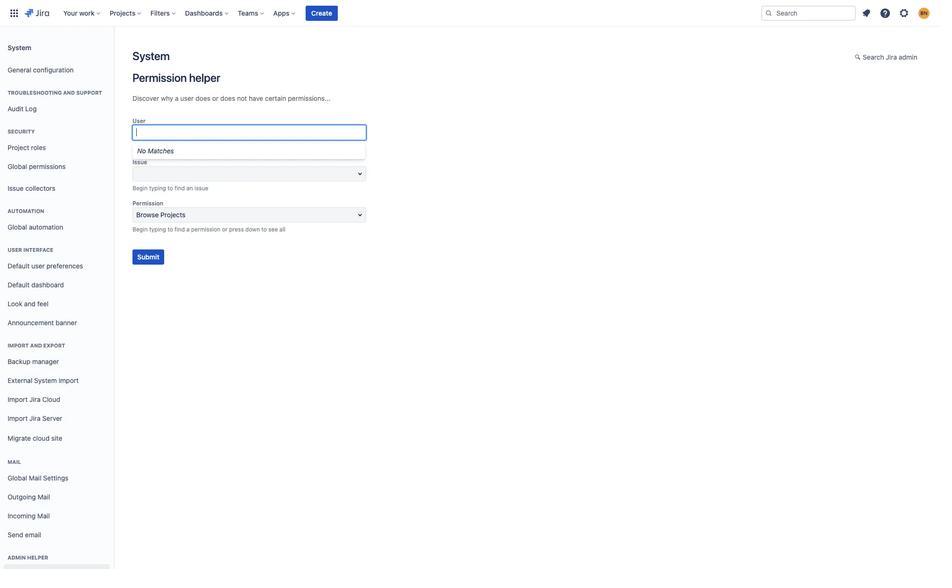 Task type: describe. For each thing, give the bounding box(es) containing it.
banner
[[56, 319, 77, 327]]

user for user
[[133, 117, 146, 125]]

your work
[[63, 9, 95, 17]]

find for issue
[[175, 185, 185, 192]]

to for permission
[[168, 226, 173, 233]]

announcement banner link
[[4, 313, 110, 332]]

import down the backup manager link
[[59, 376, 79, 384]]

configuration
[[33, 66, 74, 74]]

default for default user preferences
[[8, 262, 30, 270]]

certain
[[265, 94, 286, 102]]

and for import
[[30, 342, 42, 349]]

issue
[[195, 185, 209, 192]]

your profile and settings image
[[919, 7, 931, 19]]

create
[[312, 9, 332, 17]]

teams
[[238, 9, 258, 17]]

discover why a user does or does not have certain permissions...
[[133, 94, 331, 102]]

mail group
[[4, 449, 110, 547]]

permission helper
[[133, 71, 220, 84]]

appswitcher icon image
[[9, 7, 20, 19]]

preferences
[[47, 262, 83, 270]]

global for global mail settings
[[8, 474, 27, 482]]

0 vertical spatial or
[[212, 94, 219, 102]]

permission
[[191, 226, 221, 233]]

dashboards
[[185, 9, 223, 17]]

troubleshooting and support
[[8, 90, 102, 96]]

why
[[161, 94, 173, 102]]

jira for admin
[[887, 53, 898, 61]]

to for user,
[[168, 143, 173, 151]]

import jira cloud link
[[4, 390, 110, 409]]

all
[[280, 226, 286, 233]]

import for import jira cloud
[[8, 395, 28, 403]]

import and export group
[[4, 332, 110, 452]]

1 does from the left
[[196, 94, 211, 102]]

filters button
[[148, 5, 180, 21]]

incoming mail link
[[4, 507, 110, 526]]

global automation
[[8, 223, 63, 231]]

manager
[[32, 357, 59, 365]]

sidebar navigation image
[[103, 38, 124, 57]]

import and export
[[8, 342, 65, 349]]

leave
[[206, 143, 220, 151]]

jira for cloud
[[29, 395, 41, 403]]

begin for begin typing to find an issue
[[133, 185, 148, 192]]

issue collectors
[[8, 184, 55, 192]]

an
[[187, 185, 193, 192]]

dashboard
[[31, 281, 64, 289]]

general configuration link
[[4, 61, 110, 80]]

admin helper
[[8, 555, 48, 561]]

outgoing mail link
[[4, 488, 110, 507]]

automation
[[29, 223, 63, 231]]

help image
[[880, 7, 892, 19]]

permissions...
[[288, 94, 331, 102]]

site
[[51, 434, 62, 442]]

global permissions
[[8, 162, 66, 170]]

project roles
[[8, 143, 46, 151]]

migrate cloud site
[[8, 434, 62, 442]]

teams button
[[235, 5, 268, 21]]

interface
[[23, 247, 53, 253]]

banner containing your work
[[0, 0, 942, 27]]

User text field
[[133, 125, 367, 140]]

create button
[[306, 5, 338, 21]]

a for permission
[[187, 226, 190, 233]]

begin for begin typing to find a user, leave blank for anonymous user
[[133, 143, 148, 151]]

look
[[8, 300, 22, 308]]

typing for issue
[[149, 185, 166, 192]]

2 horizontal spatial user
[[280, 143, 291, 151]]

global permissions link
[[4, 157, 110, 176]]

default user preferences link
[[4, 257, 110, 276]]

feel
[[37, 300, 49, 308]]

mail for incoming
[[37, 512, 50, 520]]

general
[[8, 66, 31, 74]]

announcement
[[8, 319, 54, 327]]

down
[[246, 226, 260, 233]]

email
[[25, 531, 41, 539]]

log
[[25, 104, 37, 113]]

to left see
[[262, 226, 267, 233]]

default dashboard link
[[4, 276, 110, 295]]

global mail settings
[[8, 474, 68, 482]]

work
[[79, 9, 95, 17]]

helper for admin helper
[[27, 555, 48, 561]]

find for permission
[[175, 226, 185, 233]]

external system import
[[8, 376, 79, 384]]

incoming mail
[[8, 512, 50, 520]]

notifications image
[[861, 7, 873, 19]]

collectors
[[25, 184, 55, 192]]

Permission text field
[[133, 207, 367, 223]]

matches
[[148, 147, 174, 155]]

automation group
[[4, 198, 110, 240]]

global for global automation
[[8, 223, 27, 231]]

1 vertical spatial or
[[222, 226, 228, 233]]

send email link
[[4, 526, 110, 545]]

no
[[137, 147, 146, 155]]

your
[[63, 9, 78, 17]]

user,
[[191, 143, 204, 151]]

typing for permission
[[149, 226, 166, 233]]

apps
[[274, 9, 290, 17]]

2 horizontal spatial system
[[133, 49, 170, 63]]

migrate
[[8, 434, 31, 442]]

look and feel
[[8, 300, 49, 308]]

cloud
[[42, 395, 60, 403]]

issue collectors link
[[4, 179, 110, 198]]

Issue text field
[[133, 166, 367, 181]]

settings
[[43, 474, 68, 482]]

to for issue
[[168, 185, 173, 192]]

Search field
[[762, 5, 857, 21]]

2 does from the left
[[220, 94, 235, 102]]



Task type: vqa. For each thing, say whether or not it's contained in the screenshot.
User Interface User
yes



Task type: locate. For each thing, give the bounding box(es) containing it.
0 vertical spatial jira
[[887, 53, 898, 61]]

settings image
[[899, 7, 911, 19]]

global mail settings link
[[4, 469, 110, 488]]

default inside default user preferences 'link'
[[8, 262, 30, 270]]

default down user interface
[[8, 262, 30, 270]]

default up look
[[8, 281, 30, 289]]

3 typing from the top
[[149, 226, 166, 233]]

3 global from the top
[[8, 474, 27, 482]]

default inside default dashboard link
[[8, 281, 30, 289]]

user left interface
[[8, 247, 22, 253]]

2 vertical spatial and
[[30, 342, 42, 349]]

1 find from the top
[[175, 143, 185, 151]]

permission
[[133, 71, 187, 84], [133, 200, 163, 207]]

a left permission
[[187, 226, 190, 233]]

1 horizontal spatial user
[[180, 94, 194, 102]]

a left user,
[[187, 143, 190, 151]]

1 horizontal spatial helper
[[189, 71, 220, 84]]

1 horizontal spatial or
[[222, 226, 228, 233]]

import down external
[[8, 395, 28, 403]]

automation
[[8, 208, 44, 214]]

user right why at the top left
[[180, 94, 194, 102]]

find
[[175, 143, 185, 151], [175, 185, 185, 192], [175, 226, 185, 233]]

global inside mail group
[[8, 474, 27, 482]]

a for user
[[187, 143, 190, 151]]

or left not
[[212, 94, 219, 102]]

2 find from the top
[[175, 185, 185, 192]]

1 vertical spatial a
[[187, 143, 190, 151]]

0 vertical spatial helper
[[189, 71, 220, 84]]

import up backup at the left of the page
[[8, 342, 29, 349]]

jira left server
[[29, 414, 41, 422]]

0 vertical spatial find
[[175, 143, 185, 151]]

0 vertical spatial user
[[180, 94, 194, 102]]

user inside 'link'
[[31, 262, 45, 270]]

roles
[[31, 143, 46, 151]]

project roles link
[[4, 138, 110, 157]]

search image
[[766, 9, 773, 17]]

0 vertical spatial global
[[8, 162, 27, 170]]

begin
[[133, 143, 148, 151], [133, 185, 148, 192], [133, 226, 148, 233]]

external system import link
[[4, 371, 110, 390]]

anonymous
[[247, 143, 278, 151]]

jira for server
[[29, 414, 41, 422]]

permissions
[[29, 162, 66, 170]]

support
[[76, 90, 102, 96]]

import for import jira server
[[8, 414, 28, 422]]

user down discover
[[133, 117, 146, 125]]

to left user,
[[168, 143, 173, 151]]

outgoing
[[8, 493, 36, 501]]

and inside group
[[30, 342, 42, 349]]

2 vertical spatial user
[[31, 262, 45, 270]]

system up "general"
[[8, 43, 31, 51]]

1 vertical spatial helper
[[27, 555, 48, 561]]

1 vertical spatial find
[[175, 185, 185, 192]]

begin for begin typing to find a permission or press down to see all
[[133, 226, 148, 233]]

admin
[[900, 53, 918, 61]]

jira inside import jira cloud link
[[29, 395, 41, 403]]

issue for issue
[[133, 159, 147, 166]]

None submit
[[133, 250, 164, 265]]

mail up email
[[37, 512, 50, 520]]

1 vertical spatial default
[[8, 281, 30, 289]]

and for look
[[24, 300, 36, 308]]

1 permission from the top
[[133, 71, 187, 84]]

1 global from the top
[[8, 162, 27, 170]]

1 horizontal spatial system
[[34, 376, 57, 384]]

import
[[8, 342, 29, 349], [59, 376, 79, 384], [8, 395, 28, 403], [8, 414, 28, 422]]

send
[[8, 531, 23, 539]]

permission up why at the top left
[[133, 71, 187, 84]]

0 vertical spatial typing
[[149, 143, 166, 151]]

0 horizontal spatial issue
[[8, 184, 24, 192]]

2 vertical spatial a
[[187, 226, 190, 233]]

1 vertical spatial user
[[8, 247, 22, 253]]

0 vertical spatial a
[[175, 94, 179, 102]]

2 vertical spatial begin
[[133, 226, 148, 233]]

no matches
[[137, 147, 174, 155]]

general configuration
[[8, 66, 74, 74]]

1 vertical spatial typing
[[149, 185, 166, 192]]

or left press
[[222, 226, 228, 233]]

default for default dashboard
[[8, 281, 30, 289]]

global inside security group
[[8, 162, 27, 170]]

0 horizontal spatial system
[[8, 43, 31, 51]]

projects button
[[107, 5, 145, 21]]

1 horizontal spatial issue
[[133, 159, 147, 166]]

export
[[43, 342, 65, 349]]

2 global from the top
[[8, 223, 27, 231]]

1 horizontal spatial does
[[220, 94, 235, 102]]

incoming
[[8, 512, 36, 520]]

blank
[[221, 143, 236, 151]]

issue
[[133, 159, 147, 166], [8, 184, 24, 192]]

2 begin from the top
[[133, 185, 148, 192]]

1 vertical spatial user
[[280, 143, 291, 151]]

0 vertical spatial permission
[[133, 71, 187, 84]]

system up permission helper
[[133, 49, 170, 63]]

search jira admin
[[864, 53, 918, 61]]

send email
[[8, 531, 41, 539]]

and up backup manager
[[30, 342, 42, 349]]

mail inside the outgoing mail link
[[38, 493, 50, 501]]

and inside user interface group
[[24, 300, 36, 308]]

3 begin from the top
[[133, 226, 148, 233]]

not
[[237, 94, 247, 102]]

typing down begin typing to find an issue
[[149, 226, 166, 233]]

look and feel link
[[4, 295, 110, 313]]

1 default from the top
[[8, 262, 30, 270]]

issue down no
[[133, 159, 147, 166]]

user interface group
[[4, 237, 110, 335]]

does left not
[[220, 94, 235, 102]]

3 find from the top
[[175, 226, 185, 233]]

find left permission
[[175, 226, 185, 233]]

global inside automation group
[[8, 223, 27, 231]]

2 vertical spatial jira
[[29, 414, 41, 422]]

0 horizontal spatial helper
[[27, 555, 48, 561]]

dashboards button
[[182, 5, 232, 21]]

global automation link
[[4, 218, 110, 237]]

typing for user
[[149, 143, 166, 151]]

migrate cloud site link
[[4, 428, 110, 449]]

permission for permission helper
[[133, 71, 187, 84]]

admin
[[8, 555, 26, 561]]

1 horizontal spatial user
[[133, 117, 146, 125]]

global for global permissions
[[8, 162, 27, 170]]

a right why at the top left
[[175, 94, 179, 102]]

jira image
[[25, 7, 49, 19], [25, 7, 49, 19]]

2 default from the top
[[8, 281, 30, 289]]

backup manager
[[8, 357, 59, 365]]

import jira server link
[[4, 409, 110, 428]]

mail for outgoing
[[38, 493, 50, 501]]

jira inside import jira server link
[[29, 414, 41, 422]]

1 vertical spatial permission
[[133, 200, 163, 207]]

global down project
[[8, 162, 27, 170]]

1 vertical spatial jira
[[29, 395, 41, 403]]

0 vertical spatial begin
[[133, 143, 148, 151]]

user
[[180, 94, 194, 102], [280, 143, 291, 151], [31, 262, 45, 270]]

audit log link
[[4, 99, 110, 118]]

0 vertical spatial default
[[8, 262, 30, 270]]

press
[[229, 226, 244, 233]]

and for troubleshooting
[[63, 90, 75, 96]]

permission for permission
[[133, 200, 163, 207]]

2 vertical spatial find
[[175, 226, 185, 233]]

backup
[[8, 357, 30, 365]]

system inside import and export group
[[34, 376, 57, 384]]

projects
[[110, 9, 136, 17]]

mail inside global mail settings link
[[29, 474, 41, 482]]

cloud
[[33, 434, 50, 442]]

security group
[[4, 118, 110, 179]]

helper up discover why a user does or does not have certain permissions...
[[189, 71, 220, 84]]

2 vertical spatial global
[[8, 474, 27, 482]]

to left permission
[[168, 226, 173, 233]]

project
[[8, 143, 29, 151]]

does down permission helper
[[196, 94, 211, 102]]

begin typing to find an issue
[[133, 185, 209, 192]]

typing left an
[[149, 185, 166, 192]]

mail down migrate on the left bottom
[[8, 459, 21, 465]]

and inside "group"
[[63, 90, 75, 96]]

user for user interface
[[8, 247, 22, 253]]

and
[[63, 90, 75, 96], [24, 300, 36, 308], [30, 342, 42, 349]]

to left an
[[168, 185, 173, 192]]

troubleshooting and support group
[[4, 80, 110, 121]]

find left an
[[175, 185, 185, 192]]

and left feel at the bottom of the page
[[24, 300, 36, 308]]

search jira admin link
[[851, 50, 923, 65]]

1 vertical spatial begin
[[133, 185, 148, 192]]

and left support
[[63, 90, 75, 96]]

helper right the admin
[[27, 555, 48, 561]]

global up 'outgoing'
[[8, 474, 27, 482]]

2 vertical spatial typing
[[149, 226, 166, 233]]

begin typing to find a user, leave blank for anonymous user
[[133, 143, 291, 151]]

apps button
[[271, 5, 299, 21]]

audit log
[[8, 104, 37, 113]]

0 horizontal spatial user
[[31, 262, 45, 270]]

audit
[[8, 104, 24, 113]]

external
[[8, 376, 32, 384]]

have
[[249, 94, 263, 102]]

announcement banner
[[8, 319, 77, 327]]

0 vertical spatial issue
[[133, 159, 147, 166]]

find for user,
[[175, 143, 185, 151]]

0 horizontal spatial or
[[212, 94, 219, 102]]

import for import and export
[[8, 342, 29, 349]]

default dashboard
[[8, 281, 64, 289]]

jira left admin
[[887, 53, 898, 61]]

troubleshooting
[[8, 90, 62, 96]]

for
[[238, 143, 245, 151]]

1 vertical spatial global
[[8, 223, 27, 231]]

2 permission from the top
[[133, 200, 163, 207]]

user right the anonymous
[[280, 143, 291, 151]]

security
[[8, 128, 35, 134]]

issue inside issue collectors link
[[8, 184, 24, 192]]

1 vertical spatial issue
[[8, 184, 24, 192]]

search
[[864, 53, 885, 61]]

user down interface
[[31, 262, 45, 270]]

to
[[168, 143, 173, 151], [168, 185, 173, 192], [168, 226, 173, 233], [262, 226, 267, 233]]

see
[[269, 226, 278, 233]]

import up migrate on the left bottom
[[8, 414, 28, 422]]

0 horizontal spatial does
[[196, 94, 211, 102]]

0 horizontal spatial user
[[8, 247, 22, 253]]

1 begin from the top
[[133, 143, 148, 151]]

user inside group
[[8, 247, 22, 253]]

global down automation on the left of page
[[8, 223, 27, 231]]

helper for permission helper
[[189, 71, 220, 84]]

mail down global mail settings on the left
[[38, 493, 50, 501]]

mail up outgoing mail
[[29, 474, 41, 482]]

small image
[[856, 54, 863, 61]]

outgoing mail
[[8, 493, 50, 501]]

issue left collectors
[[8, 184, 24, 192]]

find left user,
[[175, 143, 185, 151]]

permission down begin typing to find an issue
[[133, 200, 163, 207]]

import jira server
[[8, 414, 62, 422]]

1 typing from the top
[[149, 143, 166, 151]]

does
[[196, 94, 211, 102], [220, 94, 235, 102]]

typing
[[149, 143, 166, 151], [149, 185, 166, 192], [149, 226, 166, 233]]

import jira cloud
[[8, 395, 60, 403]]

primary element
[[6, 0, 762, 26]]

jira left cloud
[[29, 395, 41, 403]]

1 vertical spatial and
[[24, 300, 36, 308]]

mail inside incoming mail link
[[37, 512, 50, 520]]

begin typing to find a permission or press down to see all
[[133, 226, 286, 233]]

issue for issue collectors
[[8, 184, 24, 192]]

banner
[[0, 0, 942, 27]]

server
[[42, 414, 62, 422]]

2 typing from the top
[[149, 185, 166, 192]]

jira inside search jira admin link
[[887, 53, 898, 61]]

0 vertical spatial and
[[63, 90, 75, 96]]

system down 'manager'
[[34, 376, 57, 384]]

helper
[[189, 71, 220, 84], [27, 555, 48, 561]]

mail for global
[[29, 474, 41, 482]]

typing right no
[[149, 143, 166, 151]]

filters
[[151, 9, 170, 17]]

your work button
[[60, 5, 104, 21]]

default user preferences
[[8, 262, 83, 270]]

0 vertical spatial user
[[133, 117, 146, 125]]



